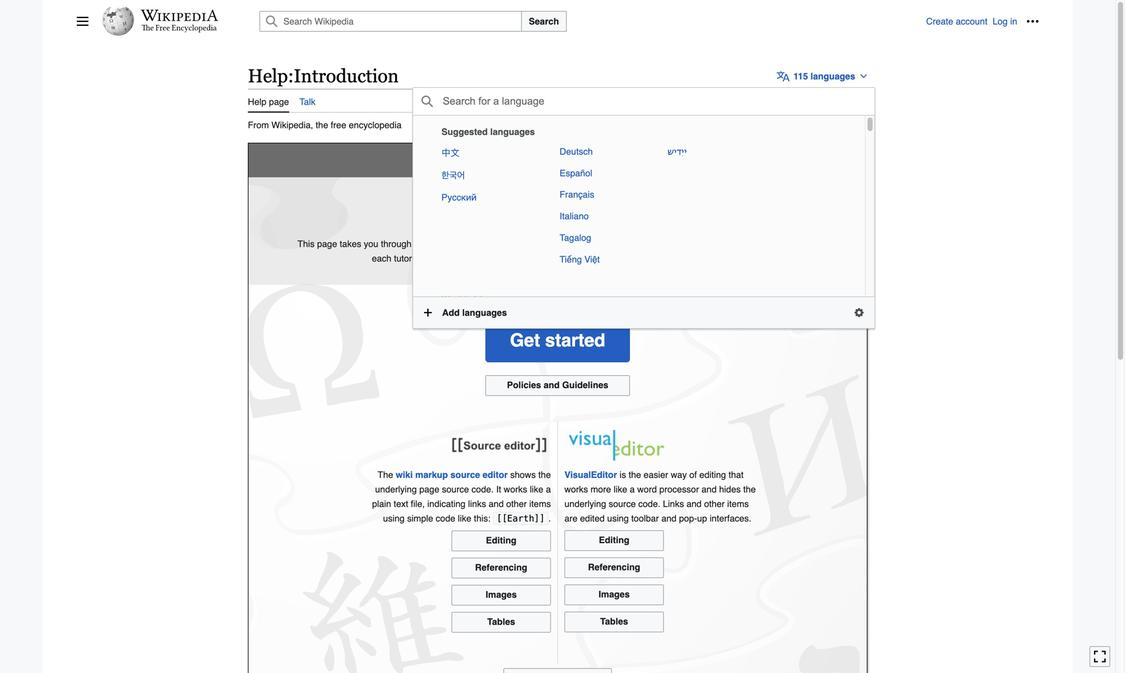 Task type: describe. For each thing, give the bounding box(es) containing it.
0 horizontal spatial wikipedia
[[461, 204, 512, 216]]

:
[[288, 65, 294, 87]]

tables link for referencing link to the left
[[452, 612, 551, 633]]

[[earth]] .
[[497, 513, 551, 524]]

log in and more options image
[[1027, 15, 1040, 28]]

it inside interested in contributing. it covers all the basics, and each tutorial takes only a few minutes, so you can become a proficient
[[709, 239, 714, 249]]

help : introduction
[[248, 65, 399, 87]]

interested
[[606, 239, 646, 249]]

toolbar
[[632, 513, 659, 524]]

[[earth]]
[[497, 513, 546, 524]]

tiếng
[[560, 254, 582, 264]]

and up pop-
[[687, 499, 702, 509]]

русский link
[[437, 187, 521, 208]]

is the easier way of editing that works more like a word processor and hides the underlying source code. links and other items are edited using toolbar and pop-up interfaces.
[[565, 470, 756, 524]]

processor
[[660, 484, 700, 495]]

0 vertical spatial of
[[436, 239, 444, 249]]

editing link for referencing link to the right
[[565, 530, 664, 551]]

personal tools navigation
[[927, 11, 1044, 32]]

newcomers
[[557, 239, 603, 249]]

suggested languages
[[442, 127, 535, 137]]

español
[[560, 168, 593, 178]]

simple
[[407, 513, 434, 524]]

help page link
[[248, 89, 289, 113]]

tiếng việt
[[560, 254, 600, 264]]

中文 link
[[437, 141, 521, 164]]

create account log in
[[927, 16, 1018, 26]]

set
[[422, 239, 434, 249]]

like down shows
[[530, 484, 544, 495]]

中文
[[442, 146, 460, 159]]

.
[[549, 513, 551, 524]]

한국어
[[442, 170, 465, 181]]

links
[[663, 499, 685, 509]]

log in link
[[993, 16, 1018, 26]]

tables link for referencing link to the right
[[565, 612, 664, 632]]

policies and guidelines
[[507, 380, 609, 390]]

become
[[574, 253, 606, 263]]

each
[[372, 253, 392, 263]]

log
[[993, 16, 1009, 26]]

a left the few
[[467, 253, 472, 263]]

wiki markup source editor link
[[396, 470, 508, 480]]

the up "word"
[[629, 470, 642, 480]]

plain
[[372, 499, 391, 509]]

Search Wikipedia search field
[[260, 11, 522, 32]]

like right people on the top of the page
[[612, 204, 630, 216]]

the inside interested in contributing. it covers all the basics, and each tutorial takes only a few minutes, so you can become a proficient
[[758, 239, 770, 249]]

through
[[381, 239, 412, 249]]

wikipedia is made by people like
[[461, 204, 633, 216]]

pop-
[[680, 513, 698, 524]]

only
[[448, 253, 465, 263]]

get started
[[510, 330, 606, 351]]

at
[[508, 239, 515, 249]]

help page
[[248, 97, 289, 107]]

115 languages
[[794, 71, 856, 81]]

introduction to wikipedia main content
[[243, 58, 876, 673]]

and down links
[[662, 513, 677, 524]]

shows
[[511, 470, 536, 480]]

1 horizontal spatial wikipedia
[[588, 147, 694, 173]]

in inside interested in contributing. it covers all the basics, and each tutorial takes only a few minutes, so you can become a proficient
[[648, 239, 655, 249]]

are
[[565, 513, 578, 524]]

in inside personal tools navigation
[[1011, 16, 1018, 26]]

policies and guidelines link
[[486, 375, 630, 396]]

add
[[443, 307, 460, 318]]

visualeditor link
[[565, 470, 618, 480]]

interested in contributing. it covers all the basics, and each tutorial takes only a few minutes, so you can become a proficient
[[372, 239, 819, 263]]

0 horizontal spatial referencing
[[475, 562, 528, 573]]

Search for a language text field
[[442, 91, 862, 112]]

page inside shows the underlying page source code. it works like a plain text file, indicating links and other items using simple code like this:
[[420, 484, 440, 495]]

tables for tables link associated with referencing link to the right
[[601, 616, 629, 626]]

indicating
[[428, 499, 466, 509]]

Search search field
[[244, 11, 927, 32]]

worldwide
[[442, 294, 487, 305]]

page semi-protected image
[[855, 118, 868, 131]]

policies
[[507, 380, 542, 390]]

using inside shows the underlying page source code. it works like a plain text file, indicating links and other items using simple code like this:
[[383, 513, 405, 524]]

people
[[574, 204, 609, 216]]

that
[[729, 470, 744, 480]]

edited
[[580, 513, 605, 524]]

code. inside is the easier way of editing that works more like a word processor and hides the underlying source code. links and other items are edited using toolbar and pop-up interfaces.
[[639, 499, 661, 509]]

free
[[331, 120, 347, 130]]

help for help page
[[248, 97, 267, 107]]

0 vertical spatial source
[[451, 470, 480, 480]]

and inside interested in contributing. it covers all the basics, and each tutorial takes only a few minutes, so you can become a proficient
[[803, 239, 819, 249]]

español link
[[555, 163, 629, 183]]

the free encyclopedia image
[[142, 25, 217, 33]]

1 horizontal spatial referencing
[[589, 562, 641, 572]]

covers
[[717, 239, 744, 249]]

the inside shows the underlying page source code. it works like a plain text file, indicating links and other items using simple code like this:
[[539, 470, 551, 480]]

up
[[698, 513, 708, 524]]

the
[[378, 470, 394, 480]]

page for this
[[317, 239, 337, 249]]

aimed
[[481, 239, 505, 249]]

a inside is the easier way of editing that works more like a word processor and hides the underlying source code. links and other items are edited using toolbar and pop-up interfaces.
[[630, 484, 635, 495]]

proficient
[[616, 253, 653, 263]]

complete
[[518, 239, 555, 249]]

links
[[468, 499, 486, 509]]

this page takes you through a set of tutorials aimed at complete newcomers
[[298, 239, 603, 249]]

interfaces.
[[710, 513, 752, 524]]

a inside shows the underlying page source code. it works like a plain text file, indicating links and other items using simple code like this:
[[546, 484, 551, 495]]

русский
[[442, 192, 477, 203]]

shows the underlying page source code. it works like a plain text file, indicating links and other items using simple code like this:
[[372, 470, 551, 524]]

from
[[248, 120, 269, 130]]

create account link
[[927, 16, 988, 26]]

you inside interested in contributing. it covers all the basics, and each tutorial takes only a few minutes, so you can become a proficient
[[540, 253, 555, 263]]

0 horizontal spatial you
[[364, 239, 379, 249]]

of inside is the easier way of editing that works more like a word processor and hides the underlying source code. links and other items are edited using toolbar and pop-up interfaces.
[[690, 470, 697, 480]]

can
[[557, 253, 572, 263]]

this
[[298, 239, 315, 249]]

minutes,
[[491, 253, 525, 263]]

like inside is the easier way of editing that works more like a word processor and hides the underlying source code. links and other items are edited using toolbar and pop-up interfaces.
[[614, 484, 628, 495]]

other inside is the easier way of editing that works more like a word processor and hides the underlying source code. links and other items are edited using toolbar and pop-up interfaces.
[[705, 499, 725, 509]]

tagalog
[[560, 233, 592, 243]]

ייִדיש
[[668, 147, 688, 157]]

language progressive image
[[777, 70, 790, 83]]



Task type: vqa. For each thing, say whether or not it's contained in the screenshot.
Underlying
yes



Task type: locate. For each thing, give the bounding box(es) containing it.
source left editor
[[451, 470, 480, 480]]

1 horizontal spatial is
[[620, 470, 627, 480]]

other up up at right bottom
[[705, 499, 725, 509]]

wiki
[[396, 470, 413, 480]]

hides
[[720, 484, 741, 495]]

2 using from the left
[[608, 513, 629, 524]]

1 horizontal spatial tables link
[[565, 612, 664, 632]]

underlying inside shows the underlying page source code. it works like a plain text file, indicating links and other items using simple code like this:
[[375, 484, 417, 495]]

deutsch
[[560, 146, 593, 157]]

0 vertical spatial languages
[[811, 71, 856, 81]]

0 horizontal spatial editing link
[[452, 531, 551, 551]]

languages for 115 languages
[[811, 71, 856, 81]]

referencing link
[[565, 557, 664, 578], [452, 558, 551, 578]]

2 items from the left
[[728, 499, 749, 509]]

1 horizontal spatial of
[[690, 470, 697, 480]]

more
[[591, 484, 612, 495]]

0 horizontal spatial works
[[504, 484, 528, 495]]

items up interfaces.
[[728, 499, 749, 509]]

the
[[316, 120, 328, 130], [758, 239, 770, 249], [539, 470, 551, 480], [629, 470, 642, 480], [744, 484, 756, 495]]

editing link down this:
[[452, 531, 551, 551]]

editing link down edited
[[565, 530, 664, 551]]

1 horizontal spatial page
[[317, 239, 337, 249]]

1 using from the left
[[383, 513, 405, 524]]

of right way
[[690, 470, 697, 480]]

1 other from the left
[[507, 499, 527, 509]]

italiano
[[560, 211, 589, 221]]

1 vertical spatial is
[[620, 470, 627, 480]]

2 vertical spatial page
[[420, 484, 440, 495]]

1 horizontal spatial items
[[728, 499, 749, 509]]

editing link for referencing link to the left
[[452, 531, 551, 551]]

0 horizontal spatial it
[[497, 484, 502, 495]]

underlying inside is the easier way of editing that works more like a word processor and hides the underlying source code. links and other items are edited using toolbar and pop-up interfaces.
[[565, 499, 607, 509]]

1 works from the left
[[504, 484, 528, 495]]

of
[[436, 239, 444, 249], [690, 470, 697, 480]]

works inside shows the underlying page source code. it works like a plain text file, indicating links and other items using simple code like this:
[[504, 484, 528, 495]]

code. inside shows the underlying page source code. it works like a plain text file, indicating links and other items using simple code like this:
[[472, 484, 494, 495]]

languages for suggested languages
[[491, 127, 535, 137]]

referencing link down edited
[[565, 557, 664, 578]]

underlying
[[375, 484, 417, 495], [565, 499, 607, 509]]

guidelines
[[563, 380, 609, 390]]

the right all
[[758, 239, 770, 249]]

help for help : introduction
[[248, 65, 288, 87]]

it down editor
[[497, 484, 502, 495]]

1 horizontal spatial works
[[565, 484, 589, 495]]

the left the free
[[316, 120, 328, 130]]

1 horizontal spatial using
[[608, 513, 629, 524]]

1 horizontal spatial you
[[540, 253, 555, 263]]

2 help from the top
[[248, 97, 267, 107]]

is inside is the easier way of editing that works more like a word processor and hides the underlying source code. links and other items are edited using toolbar and pop-up interfaces.
[[620, 470, 627, 480]]

introduction
[[294, 65, 399, 87], [423, 147, 554, 173]]

0 horizontal spatial in
[[648, 239, 655, 249]]

1 vertical spatial takes
[[424, 253, 446, 263]]

tutorial
[[394, 253, 421, 263]]

takes inside interested in contributing. it covers all the basics, and each tutorial takes only a few minutes, so you can become a proficient
[[424, 253, 446, 263]]

from wikipedia, the free encyclopedia
[[248, 120, 402, 130]]

2 horizontal spatial page
[[420, 484, 440, 495]]

other up '[[earth]]'
[[507, 499, 527, 509]]

wikipedia up "people like" link
[[588, 147, 694, 173]]

0 vertical spatial page
[[269, 97, 289, 107]]

images link
[[565, 584, 664, 605], [452, 585, 551, 605]]

page down markup
[[420, 484, 440, 495]]

editing down this:
[[486, 535, 517, 545]]

images for referencing link to the right
[[599, 589, 630, 599]]

it inside shows the underlying page source code. it works like a plain text file, indicating links and other items using simple code like this:
[[497, 484, 502, 495]]

0 vertical spatial wikipedia
[[588, 147, 694, 173]]

2 other from the left
[[705, 499, 725, 509]]

in up proficient
[[648, 239, 655, 249]]

1 horizontal spatial other
[[705, 499, 725, 509]]

using down text
[[383, 513, 405, 524]]

1 vertical spatial page
[[317, 239, 337, 249]]

page up wikipedia, on the top left
[[269, 97, 289, 107]]

1 vertical spatial source
[[442, 484, 469, 495]]

0 horizontal spatial images
[[486, 589, 517, 600]]

add languages
[[443, 307, 507, 318]]

referencing link down this:
[[452, 558, 551, 578]]

made
[[527, 204, 555, 216]]

0 vertical spatial underlying
[[375, 484, 417, 495]]

images
[[599, 589, 630, 599], [486, 589, 517, 600]]

and inside shows the underlying page source code. it works like a plain text file, indicating links and other items using simple code like this:
[[489, 499, 504, 509]]

basics,
[[773, 239, 801, 249]]

you
[[364, 239, 379, 249], [540, 253, 555, 263]]

encyclopedia
[[349, 120, 402, 130]]

languages
[[811, 71, 856, 81], [491, 127, 535, 137], [463, 307, 507, 318]]

you up "each"
[[364, 239, 379, 249]]

0 horizontal spatial editing
[[486, 535, 517, 545]]

works down "visualeditor" link
[[565, 484, 589, 495]]

0 horizontal spatial takes
[[340, 239, 362, 249]]

in
[[1011, 16, 1018, 26], [648, 239, 655, 249]]

items inside shows the underlying page source code. it works like a plain text file, indicating links and other items using simple code like this:
[[530, 499, 551, 509]]

images for referencing link to the left
[[486, 589, 517, 600]]

1 vertical spatial it
[[497, 484, 502, 495]]

using inside is the easier way of editing that works more like a word processor and hides the underlying source code. links and other items are edited using toolbar and pop-up interfaces.
[[608, 513, 629, 524]]

1 horizontal spatial underlying
[[565, 499, 607, 509]]

to
[[561, 147, 582, 173]]

1 horizontal spatial introduction
[[423, 147, 554, 173]]

1 horizontal spatial code.
[[639, 499, 661, 509]]

search button
[[522, 11, 567, 32]]

items inside is the easier way of editing that works more like a word processor and hides the underlying source code. links and other items are edited using toolbar and pop-up interfaces.
[[728, 499, 749, 509]]

using right edited
[[608, 513, 629, 524]]

referencing down edited
[[589, 562, 641, 572]]

0 horizontal spatial items
[[530, 499, 551, 509]]

menu image
[[76, 15, 89, 28]]

1 vertical spatial underlying
[[565, 499, 607, 509]]

items
[[530, 499, 551, 509], [728, 499, 749, 509]]

1 horizontal spatial editing
[[599, 535, 630, 545]]

editor
[[483, 470, 508, 480]]

한국어 link
[[437, 165, 521, 186]]

editing down edited
[[599, 535, 630, 545]]

1 horizontal spatial images link
[[565, 584, 664, 605]]

0 vertical spatial it
[[709, 239, 714, 249]]

by
[[558, 204, 571, 216]]

2 works from the left
[[565, 484, 589, 495]]

create
[[927, 16, 954, 26]]

talk link
[[300, 89, 316, 112]]

languages for add languages
[[463, 307, 507, 318]]

0 vertical spatial code.
[[472, 484, 494, 495]]

page
[[269, 97, 289, 107], [317, 239, 337, 249], [420, 484, 440, 495]]

languages right '115'
[[811, 71, 856, 81]]

a left "word"
[[630, 484, 635, 495]]

of right set
[[436, 239, 444, 249]]

1 horizontal spatial tables
[[601, 616, 629, 626]]

contributing.
[[658, 239, 707, 249]]

markup
[[416, 470, 448, 480]]

0 horizontal spatial code.
[[472, 484, 494, 495]]

underlying up edited
[[565, 499, 607, 509]]

wikipedia:visualeditor/user guide image
[[565, 427, 668, 463]]

1 help from the top
[[248, 65, 288, 87]]

1 items from the left
[[530, 499, 551, 509]]

you right the so
[[540, 253, 555, 263]]

code
[[436, 513, 456, 524]]

the right 'hides' at the bottom
[[744, 484, 756, 495]]

1 horizontal spatial editing link
[[565, 530, 664, 551]]

help up help page link
[[248, 65, 288, 87]]

0 vertical spatial in
[[1011, 16, 1018, 26]]

0 vertical spatial takes
[[340, 239, 362, 249]]

visualeditor
[[565, 470, 618, 480]]

works inside is the easier way of editing that works more like a word processor and hides the underlying source code. links and other items are edited using toolbar and pop-up interfaces.
[[565, 484, 589, 495]]

0 horizontal spatial is
[[515, 204, 524, 216]]

works down shows
[[504, 484, 528, 495]]

editing for editing link for referencing link to the left
[[486, 535, 517, 545]]

languages inside button
[[463, 307, 507, 318]]

suggested
[[442, 127, 488, 137]]

0 horizontal spatial images link
[[452, 585, 551, 605]]

1 vertical spatial you
[[540, 253, 555, 263]]

source down more
[[609, 499, 636, 509]]

page for help
[[269, 97, 289, 107]]

1 vertical spatial introduction
[[423, 147, 554, 173]]

images link for tables link associated with referencing link to the left
[[452, 585, 551, 605]]

2 vertical spatial source
[[609, 499, 636, 509]]

0 horizontal spatial tables link
[[452, 612, 551, 633]]

tutorials
[[447, 239, 478, 249]]

a up .
[[546, 484, 551, 495]]

and right links
[[489, 499, 504, 509]]

in right log
[[1011, 16, 1018, 26]]

editing link
[[565, 530, 664, 551], [452, 531, 551, 551]]

editing for editing link associated with referencing link to the right
[[599, 535, 630, 545]]

1 horizontal spatial referencing link
[[565, 557, 664, 578]]

started
[[546, 330, 606, 351]]

and right policies
[[544, 380, 560, 390]]

italiano link
[[555, 206, 629, 226]]

like right more
[[614, 484, 628, 495]]

help
[[248, 65, 288, 87], [248, 97, 267, 107]]

0 vertical spatial is
[[515, 204, 524, 216]]

1 horizontal spatial in
[[1011, 16, 1018, 26]]

1 vertical spatial in
[[648, 239, 655, 249]]

so
[[528, 253, 538, 263]]

the right shows
[[539, 470, 551, 480]]

0 horizontal spatial introduction
[[294, 65, 399, 87]]

this:
[[474, 513, 491, 524]]

0 vertical spatial introduction
[[294, 65, 399, 87]]

1 vertical spatial code.
[[639, 499, 661, 509]]

items up .
[[530, 499, 551, 509]]

referencing down this:
[[475, 562, 528, 573]]

languages down worldwide
[[463, 307, 507, 318]]

underlying up text
[[375, 484, 417, 495]]

works for underlying
[[565, 484, 589, 495]]

0 vertical spatial you
[[364, 239, 379, 249]]

None text field
[[442, 91, 862, 112]]

help inside help page link
[[248, 97, 267, 107]]

help up the from
[[248, 97, 267, 107]]

talk
[[300, 97, 316, 107]]

word
[[638, 484, 657, 495]]

is down "wikipedia:visualeditor/user guide" "image"
[[620, 470, 627, 480]]

français
[[560, 189, 595, 200]]

using
[[383, 513, 405, 524], [608, 513, 629, 524]]

takes down set
[[424, 253, 446, 263]]

code.
[[472, 484, 494, 495], [639, 499, 661, 509]]

page right this
[[317, 239, 337, 249]]

1 vertical spatial of
[[690, 470, 697, 480]]

tables for tables link associated with referencing link to the left
[[488, 616, 516, 627]]

is
[[515, 204, 524, 216], [620, 470, 627, 480]]

and down editing
[[702, 484, 717, 495]]

1 vertical spatial help
[[248, 97, 267, 107]]

languages inside introduction to wikipedia main content
[[811, 71, 856, 81]]

editing
[[599, 535, 630, 545], [486, 535, 517, 545]]

0 horizontal spatial tables
[[488, 616, 516, 627]]

115
[[794, 71, 809, 81]]

wikipedia image
[[141, 10, 218, 21]]

việt
[[585, 254, 600, 264]]

it left covers
[[709, 239, 714, 249]]

and inside "policies and guidelines" "link"
[[544, 380, 560, 390]]

ייִדיש link
[[663, 141, 747, 162]]

introduction down suggested languages
[[423, 147, 554, 173]]

wikipedia down русский
[[461, 204, 512, 216]]

other inside shows the underlying page source code. it works like a plain text file, indicating links and other items using simple code like this:
[[507, 499, 527, 509]]

fullscreen image
[[1094, 650, 1107, 663]]

0 vertical spatial help
[[248, 65, 288, 87]]

a right việt
[[609, 253, 614, 263]]

français link
[[555, 184, 629, 205]]

1 horizontal spatial takes
[[424, 253, 446, 263]]

languages up 中文 link
[[491, 127, 535, 137]]

people like link
[[574, 204, 652, 216]]

images link for tables link associated with referencing link to the right
[[565, 584, 664, 605]]

works for other
[[504, 484, 528, 495]]

way
[[671, 470, 687, 480]]

0 horizontal spatial underlying
[[375, 484, 417, 495]]

source inside shows the underlying page source code. it works like a plain text file, indicating links and other items using simple code like this:
[[442, 484, 469, 495]]

0 horizontal spatial referencing link
[[452, 558, 551, 578]]

like left this:
[[458, 513, 472, 524]]

works
[[504, 484, 528, 495], [565, 484, 589, 495]]

a left set
[[414, 239, 419, 249]]

1 vertical spatial wikipedia
[[461, 204, 512, 216]]

0 horizontal spatial using
[[383, 513, 405, 524]]

takes right this
[[340, 239, 362, 249]]

get started link
[[486, 319, 630, 363]]

1 horizontal spatial it
[[709, 239, 714, 249]]

code. down "word"
[[639, 499, 661, 509]]

and right basics, at the top of the page
[[803, 239, 819, 249]]

1 horizontal spatial images
[[599, 589, 630, 599]]

0 horizontal spatial page
[[269, 97, 289, 107]]

introduction up talk link
[[294, 65, 399, 87]]

0 horizontal spatial other
[[507, 499, 527, 509]]

file,
[[411, 499, 425, 509]]

2 vertical spatial languages
[[463, 307, 507, 318]]

help:wikitext image
[[448, 427, 551, 463]]

all
[[746, 239, 755, 249]]

text
[[394, 499, 409, 509]]

0 horizontal spatial of
[[436, 239, 444, 249]]

is left made
[[515, 204, 524, 216]]

code. up links
[[472, 484, 494, 495]]

1 vertical spatial languages
[[491, 127, 535, 137]]

tables
[[601, 616, 629, 626], [488, 616, 516, 627]]

source down wiki markup source editor link
[[442, 484, 469, 495]]

tiếng việt link
[[555, 249, 629, 270]]

few
[[475, 253, 489, 263]]

source inside is the easier way of editing that works more like a word processor and hides the underlying source code. links and other items are edited using toolbar and pop-up interfaces.
[[609, 499, 636, 509]]



